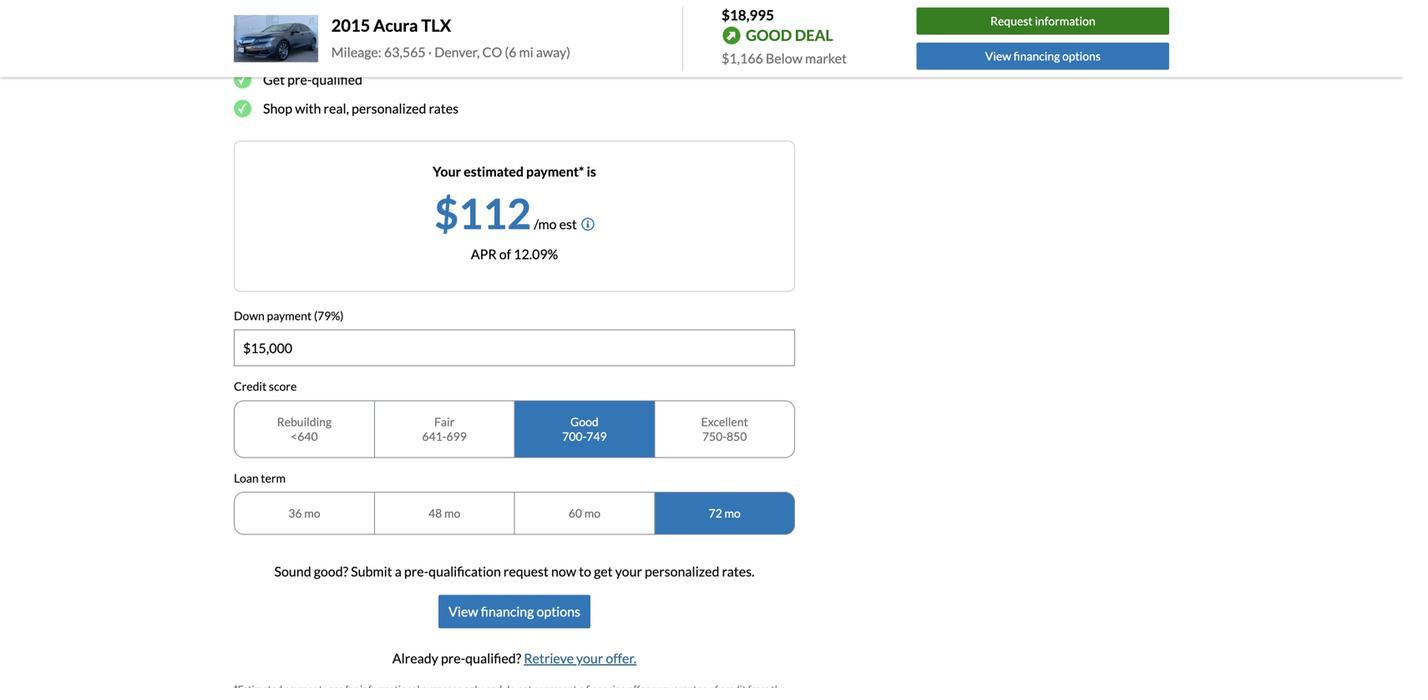 Task type: describe. For each thing, give the bounding box(es) containing it.
0 vertical spatial your
[[317, 42, 344, 59]]

36
[[288, 506, 302, 521]]

2015 acura tlx image
[[234, 15, 318, 62]]

acura
[[374, 15, 418, 35]]

/mo
[[534, 216, 557, 232]]

is
[[587, 163, 596, 179]]

60 mo
[[569, 506, 601, 521]]

apr
[[471, 246, 497, 262]]

real,
[[324, 100, 349, 116]]

2015 acura tlx mileage: 63,565 · denver, co (6 mi away)
[[332, 15, 571, 60]]

excellent 750-850
[[701, 415, 748, 444]]

view for view financing options "button" to the bottom
[[449, 604, 478, 620]]

2 vertical spatial your
[[577, 651, 603, 667]]

information
[[1035, 14, 1096, 28]]

mileage:
[[332, 44, 382, 60]]

qualified?
[[466, 651, 521, 667]]

loan
[[234, 471, 259, 485]]

your estimated payment* is
[[433, 163, 596, 179]]

denver,
[[435, 44, 480, 60]]

score
[[269, 379, 297, 394]]

48 mo
[[429, 506, 461, 521]]

shop
[[263, 100, 293, 116]]

0 horizontal spatial personalized
[[352, 100, 426, 116]]

of
[[499, 246, 511, 262]]

(79%)
[[314, 309, 344, 323]]

good
[[746, 26, 792, 44]]

rates.
[[722, 564, 755, 580]]

850
[[727, 429, 747, 444]]

co
[[483, 44, 502, 60]]

view financing options for top view financing options "button"
[[986, 49, 1101, 63]]

63,565
[[384, 44, 426, 60]]

already pre-qualified? retrieve your offer.
[[393, 651, 637, 667]]

mi
[[519, 44, 534, 60]]

1 vertical spatial personalized
[[645, 564, 720, 580]]

qualification
[[429, 564, 501, 580]]

750-
[[703, 429, 727, 444]]

pre- for get
[[288, 71, 312, 88]]

term
[[261, 471, 286, 485]]

fair
[[434, 415, 455, 429]]

1 horizontal spatial pre-
[[404, 564, 429, 580]]

get
[[594, 564, 613, 580]]

request
[[504, 564, 549, 580]]

tlx
[[421, 15, 451, 35]]

Down payment (79%) text field
[[235, 331, 795, 366]]

loan term
[[234, 471, 286, 485]]

72 mo
[[709, 506, 741, 521]]

72
[[709, 506, 723, 521]]

good?
[[314, 564, 348, 580]]

view for top view financing options "button"
[[986, 49, 1012, 63]]

1 vertical spatial financing
[[481, 604, 534, 620]]

excellent
[[701, 415, 748, 429]]

retrieve your offer. link
[[524, 651, 637, 667]]

12.09%
[[514, 246, 558, 262]]

get pre-qualified
[[263, 71, 363, 88]]

mo for 72 mo
[[725, 506, 741, 521]]

qualified
[[312, 71, 363, 88]]

48
[[429, 506, 442, 521]]



Task type: vqa. For each thing, say whether or not it's contained in the screenshot.


Task type: locate. For each thing, give the bounding box(es) containing it.
financing
[[1014, 49, 1060, 63], [481, 604, 534, 620]]

submit
[[351, 564, 392, 580]]

options for view financing options "button" to the bottom
[[537, 604, 581, 620]]

$1,166
[[722, 50, 764, 66]]

mo for 60 mo
[[585, 506, 601, 521]]

(6
[[505, 44, 517, 60]]

payment*
[[526, 163, 584, 179]]

your left offer. at left
[[577, 651, 603, 667]]

rates
[[429, 100, 459, 116]]

4 mo from the left
[[725, 506, 741, 521]]

0 horizontal spatial options
[[537, 604, 581, 620]]

financing down the request information button
[[1014, 49, 1060, 63]]

financing down sound good? submit a pre-qualification request now to get your personalized rates. at bottom
[[481, 604, 534, 620]]

view financing options button down the request information button
[[917, 43, 1170, 70]]

down payment (79%)
[[234, 309, 344, 323]]

0 horizontal spatial view financing options button
[[439, 595, 591, 629]]

fair 641-699
[[422, 415, 467, 444]]

options down the now
[[537, 604, 581, 620]]

now
[[551, 564, 577, 580]]

1 vertical spatial view financing options button
[[439, 595, 591, 629]]

your
[[317, 42, 344, 59], [616, 564, 642, 580], [577, 651, 603, 667]]

credit
[[234, 379, 267, 394]]

view financing options button down sound good? submit a pre-qualification request now to get your personalized rates. at bottom
[[439, 595, 591, 629]]

1 horizontal spatial view financing options button
[[917, 43, 1170, 70]]

1 horizontal spatial options
[[1063, 49, 1101, 63]]

your right get in the bottom of the page
[[616, 564, 642, 580]]

mo right 60 on the left bottom of the page
[[585, 506, 601, 521]]

641-
[[422, 429, 447, 444]]

deal
[[795, 26, 834, 44]]

3 mo from the left
[[585, 506, 601, 521]]

good deal
[[746, 26, 834, 44]]

0 horizontal spatial view
[[449, 604, 478, 620]]

0 vertical spatial options
[[1063, 49, 1101, 63]]

info circle image
[[581, 217, 595, 231]]

est
[[559, 216, 577, 232]]

mo right 36
[[304, 506, 320, 521]]

1 horizontal spatial view
[[986, 49, 1012, 63]]

2 mo from the left
[[444, 506, 461, 521]]

a
[[395, 564, 402, 580]]

mo for 36 mo
[[304, 506, 320, 521]]

1 vertical spatial your
[[616, 564, 642, 580]]

36 mo
[[288, 506, 320, 521]]

market
[[805, 50, 847, 66]]

pre-
[[288, 71, 312, 88], [404, 564, 429, 580], [441, 651, 466, 667]]

0 vertical spatial view
[[986, 49, 1012, 63]]

699
[[447, 429, 467, 444]]

1 horizontal spatial view financing options
[[986, 49, 1101, 63]]

<640
[[291, 429, 318, 444]]

estimate
[[263, 42, 315, 59]]

personalized left rates.
[[645, 564, 720, 580]]

good
[[571, 415, 599, 429]]

749
[[587, 429, 607, 444]]

0 horizontal spatial view financing options
[[449, 604, 581, 620]]

1 vertical spatial options
[[537, 604, 581, 620]]

0 vertical spatial pre-
[[288, 71, 312, 88]]

60
[[569, 506, 582, 521]]

1 horizontal spatial financing
[[1014, 49, 1060, 63]]

0 horizontal spatial your
[[317, 42, 344, 59]]

$1,166 below market
[[722, 50, 847, 66]]

$112 /mo est
[[435, 188, 577, 238]]

view financing options down the request information button
[[986, 49, 1101, 63]]

your up qualified
[[317, 42, 344, 59]]

down
[[234, 309, 265, 323]]

pre- right the already
[[441, 651, 466, 667]]

$112
[[435, 188, 531, 238]]

2 vertical spatial pre-
[[441, 651, 466, 667]]

view down qualification
[[449, 604, 478, 620]]

view down request
[[986, 49, 1012, 63]]

apr of 12.09%
[[471, 246, 558, 262]]

2 horizontal spatial your
[[616, 564, 642, 580]]

$18,995
[[722, 6, 775, 23]]

personalized
[[352, 100, 426, 116], [645, 564, 720, 580]]

1 vertical spatial pre-
[[404, 564, 429, 580]]

0 horizontal spatial pre-
[[288, 71, 312, 88]]

view financing options button
[[917, 43, 1170, 70], [439, 595, 591, 629]]

1 mo from the left
[[304, 506, 320, 521]]

·
[[428, 44, 432, 60]]

1 vertical spatial view financing options
[[449, 604, 581, 620]]

personalized right real,
[[352, 100, 426, 116]]

rebuilding <640
[[277, 415, 332, 444]]

pre- for already
[[441, 651, 466, 667]]

1 horizontal spatial personalized
[[645, 564, 720, 580]]

shop with real, personalized rates
[[263, 100, 459, 116]]

estimate your payment
[[263, 42, 398, 59]]

1 horizontal spatial payment
[[347, 42, 398, 59]]

payment
[[347, 42, 398, 59], [267, 309, 312, 323]]

payment left (79%)
[[267, 309, 312, 323]]

0 vertical spatial personalized
[[352, 100, 426, 116]]

mo right 48
[[444, 506, 461, 521]]

get
[[263, 71, 285, 88]]

pre- right a
[[404, 564, 429, 580]]

options
[[1063, 49, 1101, 63], [537, 604, 581, 620]]

pre- right get
[[288, 71, 312, 88]]

mo for 48 mo
[[444, 506, 461, 521]]

0 vertical spatial financing
[[1014, 49, 1060, 63]]

good 700-749
[[562, 415, 607, 444]]

0 horizontal spatial financing
[[481, 604, 534, 620]]

view
[[986, 49, 1012, 63], [449, 604, 478, 620]]

0 horizontal spatial payment
[[267, 309, 312, 323]]

sound
[[275, 564, 311, 580]]

0 vertical spatial view financing options
[[986, 49, 1101, 63]]

credit score
[[234, 379, 297, 394]]

offer.
[[606, 651, 637, 667]]

0 vertical spatial view financing options button
[[917, 43, 1170, 70]]

estimated
[[464, 163, 524, 179]]

away)
[[536, 44, 571, 60]]

view financing options for view financing options "button" to the bottom
[[449, 604, 581, 620]]

1 horizontal spatial your
[[577, 651, 603, 667]]

your
[[433, 163, 461, 179]]

2015
[[332, 15, 370, 35]]

sound good? submit a pre-qualification request now to get your personalized rates.
[[275, 564, 755, 580]]

rebuilding
[[277, 415, 332, 429]]

with
[[295, 100, 321, 116]]

view financing options down sound good? submit a pre-qualification request now to get your personalized rates. at bottom
[[449, 604, 581, 620]]

700-
[[562, 429, 587, 444]]

already
[[393, 651, 439, 667]]

below
[[766, 50, 803, 66]]

request information button
[[917, 8, 1170, 35]]

request information
[[991, 14, 1096, 28]]

2 horizontal spatial pre-
[[441, 651, 466, 667]]

options for top view financing options "button"
[[1063, 49, 1101, 63]]

0 vertical spatial payment
[[347, 42, 398, 59]]

1 vertical spatial payment
[[267, 309, 312, 323]]

1 vertical spatial view
[[449, 604, 478, 620]]

payment down 2015
[[347, 42, 398, 59]]

to
[[579, 564, 592, 580]]

options down information on the right top of page
[[1063, 49, 1101, 63]]

retrieve
[[524, 651, 574, 667]]

request
[[991, 14, 1033, 28]]

mo right 72
[[725, 506, 741, 521]]



